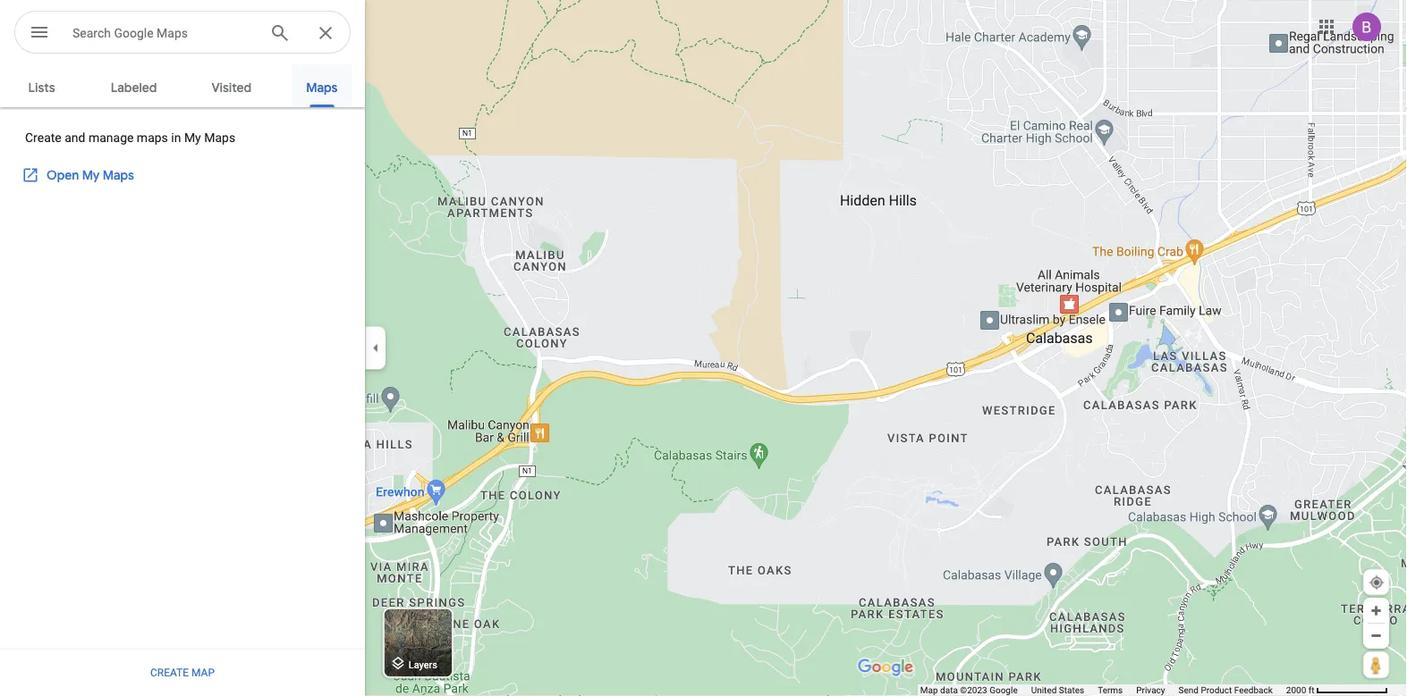 Task type: locate. For each thing, give the bounding box(es) containing it.
google right search
[[114, 25, 154, 40]]

0 horizontal spatial create
[[25, 130, 61, 145]]

0 vertical spatial create
[[25, 130, 61, 145]]

and
[[65, 130, 85, 145]]

none search field containing 
[[14, 11, 351, 57]]

create for create map
[[150, 667, 189, 680]]

search google maps field inside search box
[[72, 21, 255, 43]]

footer inside google maps element
[[920, 685, 1286, 697]]

footer containing map data ©2023 google
[[920, 685, 1286, 697]]

my right 'in'
[[184, 130, 201, 145]]

None search field
[[14, 11, 351, 57]]

create map link
[[150, 667, 215, 680]]

united states
[[1031, 686, 1084, 696]]

1 vertical spatial create
[[150, 667, 189, 680]]

google
[[114, 25, 154, 40], [989, 686, 1018, 696]]

united states button
[[1031, 685, 1084, 697]]

send
[[1179, 686, 1199, 696]]

google right the ©2023
[[989, 686, 1018, 696]]

create left map
[[150, 667, 189, 680]]

create left and on the top left of page
[[25, 130, 61, 145]]

my right open
[[82, 167, 100, 183]]

create and manage maps in my maps
[[25, 130, 235, 145]]

2000 ft
[[1286, 686, 1314, 696]]

Search Google Maps field
[[14, 11, 351, 55], [72, 21, 255, 43]]

open
[[47, 167, 79, 183]]

my
[[184, 130, 201, 145], [82, 167, 100, 183]]

0 horizontal spatial my
[[82, 167, 100, 183]]

states
[[1059, 686, 1084, 696]]

labeled button
[[96, 64, 171, 107]]

1 vertical spatial google
[[989, 686, 1018, 696]]

your places main content
[[0, 64, 365, 697]]

maps button
[[292, 64, 352, 107]]

0 vertical spatial my
[[184, 130, 201, 145]]

visited
[[212, 80, 251, 96]]

0 vertical spatial google
[[114, 25, 154, 40]]

manage
[[88, 130, 134, 145]]

show your location image
[[1369, 575, 1385, 591]]

maps
[[157, 25, 188, 40], [306, 80, 338, 96], [204, 130, 235, 145], [103, 167, 134, 183]]

2000 ft button
[[1286, 686, 1388, 696]]

tab list
[[0, 64, 365, 107]]

lists button
[[13, 64, 70, 107]]

privacy
[[1136, 686, 1165, 696]]

0 horizontal spatial google
[[114, 25, 154, 40]]

footer
[[920, 685, 1286, 697]]

create
[[25, 130, 61, 145], [150, 667, 189, 680]]

tab list containing lists
[[0, 64, 365, 107]]

1 horizontal spatial create
[[150, 667, 189, 680]]

data
[[940, 686, 958, 696]]



Task type: vqa. For each thing, say whether or not it's contained in the screenshot.
Details
no



Task type: describe. For each thing, give the bounding box(es) containing it.
map
[[191, 667, 215, 680]]

visited button
[[197, 64, 266, 107]]

map
[[920, 686, 938, 696]]

search google maps
[[72, 25, 188, 40]]

united
[[1031, 686, 1057, 696]]

 button
[[14, 11, 64, 57]]

2000
[[1286, 686, 1306, 696]]

layers
[[409, 660, 437, 671]]

send product feedback button
[[1179, 685, 1273, 697]]

1 horizontal spatial google
[[989, 686, 1018, 696]]

map data ©2023 google
[[920, 686, 1018, 696]]

product
[[1201, 686, 1232, 696]]

tab list inside google maps element
[[0, 64, 365, 107]]

1 vertical spatial my
[[82, 167, 100, 183]]

ft
[[1308, 686, 1314, 696]]

google account: bob builder  
(b0bth3builder2k23@gmail.com) image
[[1352, 13, 1381, 41]]

search
[[72, 25, 111, 40]]

search google maps field containing search google maps
[[14, 11, 351, 55]]

terms button
[[1098, 685, 1123, 697]]

feedback
[[1234, 686, 1273, 696]]

maps inside button
[[306, 80, 338, 96]]

zoom in image
[[1369, 605, 1383, 618]]

labeled
[[111, 80, 157, 96]]


[[29, 19, 50, 45]]

show street view coverage image
[[1363, 652, 1389, 679]]

terms
[[1098, 686, 1123, 696]]

create for create and manage maps in my maps
[[25, 130, 61, 145]]

lists
[[28, 80, 55, 96]]

©2023
[[960, 686, 987, 696]]

maps
[[137, 130, 168, 145]]

create map
[[150, 667, 215, 680]]

in
[[171, 130, 181, 145]]

open my maps
[[47, 167, 134, 183]]

zoom out image
[[1369, 630, 1383, 643]]

google inside field
[[114, 25, 154, 40]]

1 horizontal spatial my
[[184, 130, 201, 145]]

privacy button
[[1136, 685, 1165, 697]]

none search field inside google maps element
[[14, 11, 351, 57]]

google maps element
[[0, 0, 1407, 697]]

send product feedback
[[1179, 686, 1273, 696]]

open my maps link
[[11, 154, 152, 197]]

collapse side panel image
[[366, 339, 386, 358]]



